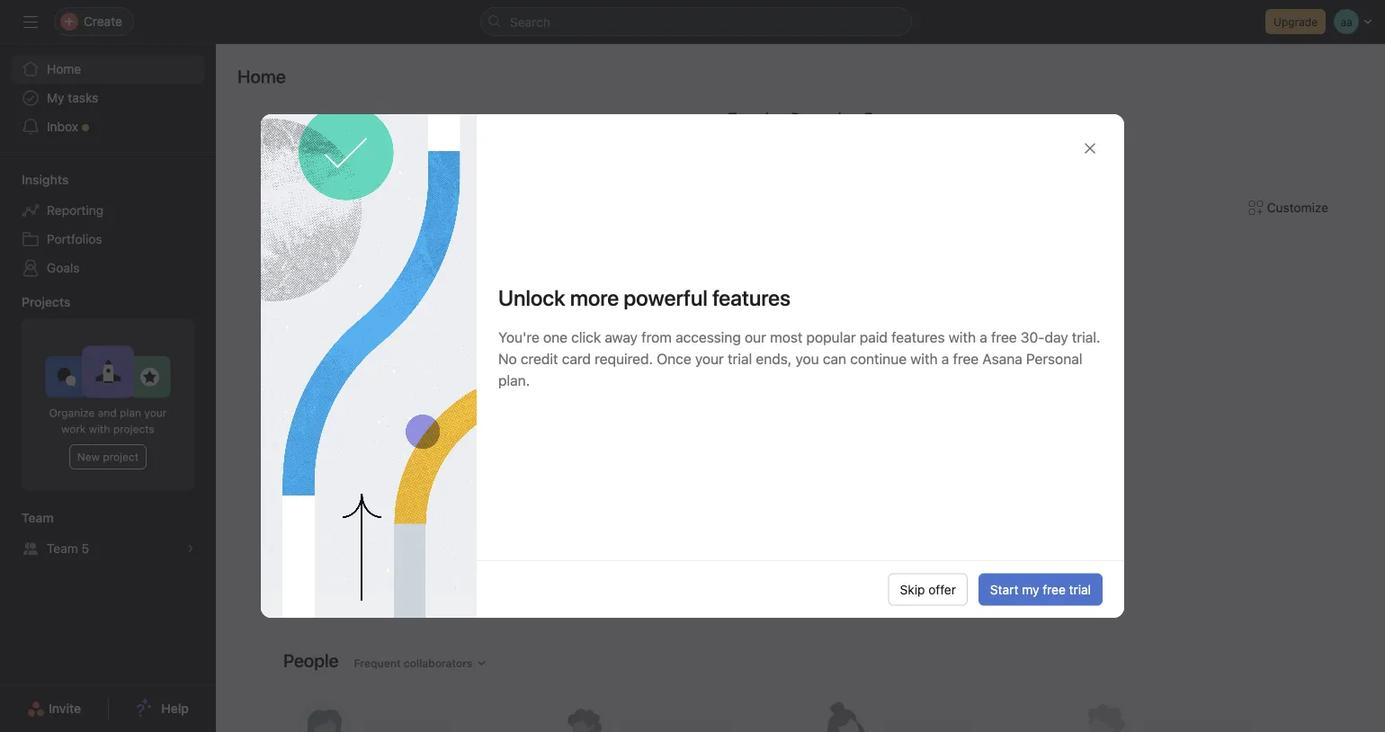 Task type: vqa. For each thing, say whether or not it's contained in the screenshot.
Insights dropdown button
yes



Task type: describe. For each thing, give the bounding box(es) containing it.
1 horizontal spatial home
[[237, 66, 286, 87]]

project
[[103, 451, 139, 463]]

upgrade
[[1274, 15, 1318, 28]]

hide sidebar image
[[23, 14, 38, 29]]

skip offer button
[[888, 573, 968, 606]]

people
[[283, 650, 339, 671]]

accessing
[[676, 329, 741, 346]]

team 5
[[47, 541, 89, 556]]

1 horizontal spatial with
[[911, 350, 938, 367]]

offer
[[929, 582, 956, 597]]

your inside 'you're one click away from accessing our most popular paid features with a free 30-day trial. no credit card required. once your trial ends, you can continue with a free asana personal plan.'
[[695, 350, 724, 367]]

organize and plan your work with projects
[[49, 407, 167, 435]]

customize
[[1267, 200, 1329, 215]]

my
[[47, 90, 64, 105]]

projects button
[[0, 293, 71, 311]]

create project link
[[830, 311, 1075, 369]]

our
[[745, 329, 766, 346]]

trial inside 'you're one click away from accessing our most popular paid features with a free 30-day trial. no credit card required. once your trial ends, you can continue with a free asana personal plan.'
[[728, 350, 752, 367]]

my tasks
[[341, 277, 413, 298]]

add profile photo image
[[283, 268, 327, 311]]

unlock more powerful features
[[498, 285, 791, 310]]

new
[[77, 451, 100, 463]]

personal
[[1026, 350, 1083, 367]]

credit
[[521, 350, 558, 367]]

one
[[543, 329, 568, 346]]

skip
[[900, 582, 925, 597]]

home link
[[11, 55, 205, 84]]

team 5 link
[[11, 534, 205, 563]]

overdue
[[423, 309, 474, 324]]

from
[[642, 329, 672, 346]]

5 inside "teams" element
[[81, 541, 89, 556]]

invite
[[49, 701, 81, 716]]

day
[[1045, 329, 1068, 346]]

with inside organize and plan your work with projects
[[89, 423, 110, 435]]

create
[[306, 349, 341, 362]]

insights button
[[0, 171, 69, 189]]

no
[[498, 350, 517, 367]]

upcoming button
[[341, 309, 402, 333]]

work
[[61, 423, 86, 435]]

continue
[[850, 350, 907, 367]]

my tasks
[[47, 90, 98, 105]]

tasks
[[68, 90, 98, 105]]

create project
[[895, 331, 980, 346]]

close this dialog image
[[1083, 141, 1097, 156]]

and
[[98, 407, 117, 419]]

away
[[605, 329, 638, 346]]

0 vertical spatial 5
[[864, 109, 873, 126]]

you're one click away from accessing our most popular paid features with a free 30-day trial. no credit card required. once your trial ends, you can continue with a free asana personal plan.
[[498, 329, 1101, 389]]

projects
[[113, 423, 155, 435]]

tuesday,
[[728, 109, 788, 126]]

1 horizontal spatial free
[[991, 329, 1017, 346]]

plan
[[120, 407, 141, 419]]

popular
[[807, 329, 856, 346]]

create task button
[[283, 343, 370, 368]]

more
[[570, 285, 619, 310]]

completed
[[496, 309, 561, 324]]

my tasks link
[[11, 84, 205, 112]]

global element
[[0, 44, 216, 152]]

can
[[823, 350, 847, 367]]

projects element
[[0, 286, 216, 502]]

inbox
[[47, 119, 78, 134]]

asana
[[983, 350, 1023, 367]]

start my free trial
[[990, 582, 1091, 597]]

upgrade button
[[1266, 9, 1326, 34]]

upcoming
[[341, 309, 402, 324]]

overdue button
[[423, 309, 474, 333]]

you
[[796, 350, 819, 367]]

required.
[[595, 350, 653, 367]]



Task type: locate. For each thing, give the bounding box(es) containing it.
1 horizontal spatial a
[[980, 329, 988, 346]]

new project button
[[69, 444, 147, 470]]

0 vertical spatial free
[[991, 329, 1017, 346]]

your inside organize and plan your work with projects
[[144, 407, 167, 419]]

insights
[[22, 172, 69, 187]]

create task
[[306, 349, 366, 362]]

team down team dropdown button
[[47, 541, 78, 556]]

2 horizontal spatial free
[[1043, 582, 1066, 597]]

your
[[695, 350, 724, 367], [144, 407, 167, 419]]

a down create project
[[942, 350, 949, 367]]

with down and
[[89, 423, 110, 435]]

0 horizontal spatial with
[[89, 423, 110, 435]]

click
[[571, 329, 601, 346]]

1 vertical spatial 5
[[81, 541, 89, 556]]

0 horizontal spatial home
[[47, 62, 81, 76]]

ends,
[[756, 350, 792, 367]]

free
[[991, 329, 1017, 346], [953, 350, 979, 367], [1043, 582, 1066, 597]]

1 vertical spatial trial
[[1069, 582, 1091, 597]]

free inside button
[[1043, 582, 1066, 597]]

1 horizontal spatial trial
[[1069, 582, 1091, 597]]

projects
[[22, 295, 71, 309]]

1 vertical spatial team
[[47, 541, 78, 556]]

task
[[344, 349, 366, 362]]

0 vertical spatial team
[[22, 511, 54, 525]]

0 vertical spatial with
[[949, 329, 976, 346]]

customize button
[[1238, 192, 1340, 224]]

0 horizontal spatial trial
[[728, 350, 752, 367]]

start
[[990, 582, 1019, 597]]

team
[[22, 511, 54, 525], [47, 541, 78, 556]]

team for team 5
[[47, 541, 78, 556]]

0 vertical spatial a
[[980, 329, 988, 346]]

1 horizontal spatial your
[[695, 350, 724, 367]]

1 vertical spatial a
[[942, 350, 949, 367]]

unlock
[[498, 285, 565, 310]]

completed button
[[496, 309, 561, 333]]

skip offer
[[900, 582, 956, 597]]

start my free trial button
[[979, 573, 1103, 606]]

plan.
[[498, 372, 530, 389]]

free up asana at the right
[[991, 329, 1017, 346]]

paid
[[860, 329, 888, 346]]

december
[[791, 109, 861, 126]]

team up team 5
[[22, 511, 54, 525]]

goals link
[[11, 254, 205, 282]]

30-
[[1021, 329, 1045, 346]]

teams element
[[0, 502, 216, 567]]

1 vertical spatial with
[[911, 350, 938, 367]]

invite button
[[15, 693, 93, 725]]

home
[[47, 62, 81, 76], [237, 66, 286, 87]]

team for team
[[22, 511, 54, 525]]

trial
[[728, 350, 752, 367], [1069, 582, 1091, 597]]

trial right my
[[1069, 582, 1091, 597]]

1 vertical spatial your
[[144, 407, 167, 419]]

once
[[657, 350, 691, 367]]

your right plan
[[144, 407, 167, 419]]

my
[[1022, 582, 1039, 597]]

0 horizontal spatial free
[[953, 350, 979, 367]]

features
[[892, 329, 945, 346]]

you're
[[498, 329, 540, 346]]

trial inside start my free trial button
[[1069, 582, 1091, 597]]

unlock more powerful features dialog
[[261, 114, 1124, 618]]

free down create project
[[953, 350, 979, 367]]

card
[[562, 350, 591, 367]]

team inside dropdown button
[[22, 511, 54, 525]]

team button
[[0, 509, 54, 527]]

trial down our
[[728, 350, 752, 367]]

reporting link
[[11, 196, 205, 225]]

2 vertical spatial free
[[1043, 582, 1066, 597]]

my tasks link
[[341, 275, 771, 304]]

your down accessing
[[695, 350, 724, 367]]

trial.
[[1072, 329, 1101, 346]]

with right the features
[[949, 329, 976, 346]]

organize
[[49, 407, 95, 419]]

a up asana at the right
[[980, 329, 988, 346]]

1 horizontal spatial 5
[[864, 109, 873, 126]]

insights element
[[0, 164, 216, 286]]

with
[[949, 329, 976, 346], [911, 350, 938, 367], [89, 423, 110, 435]]

new project
[[77, 451, 139, 463]]

0 horizontal spatial a
[[942, 350, 949, 367]]

reporting
[[47, 203, 104, 218]]

free right my
[[1043, 582, 1066, 597]]

0 vertical spatial your
[[695, 350, 724, 367]]

2 horizontal spatial with
[[949, 329, 976, 346]]

portfolios
[[47, 232, 102, 246]]

inbox link
[[11, 112, 205, 141]]

portfolios link
[[11, 225, 205, 254]]

tuesday, december 5
[[728, 109, 873, 126]]

5
[[864, 109, 873, 126], [81, 541, 89, 556]]

a
[[980, 329, 988, 346], [942, 350, 949, 367]]

most
[[770, 329, 803, 346]]

powerful features
[[624, 285, 791, 310]]

0 horizontal spatial 5
[[81, 541, 89, 556]]

goals
[[47, 260, 80, 275]]

0 vertical spatial trial
[[728, 350, 752, 367]]

home inside home link
[[47, 62, 81, 76]]

1 vertical spatial free
[[953, 350, 979, 367]]

2 vertical spatial with
[[89, 423, 110, 435]]

0 horizontal spatial your
[[144, 407, 167, 419]]

with down the features
[[911, 350, 938, 367]]



